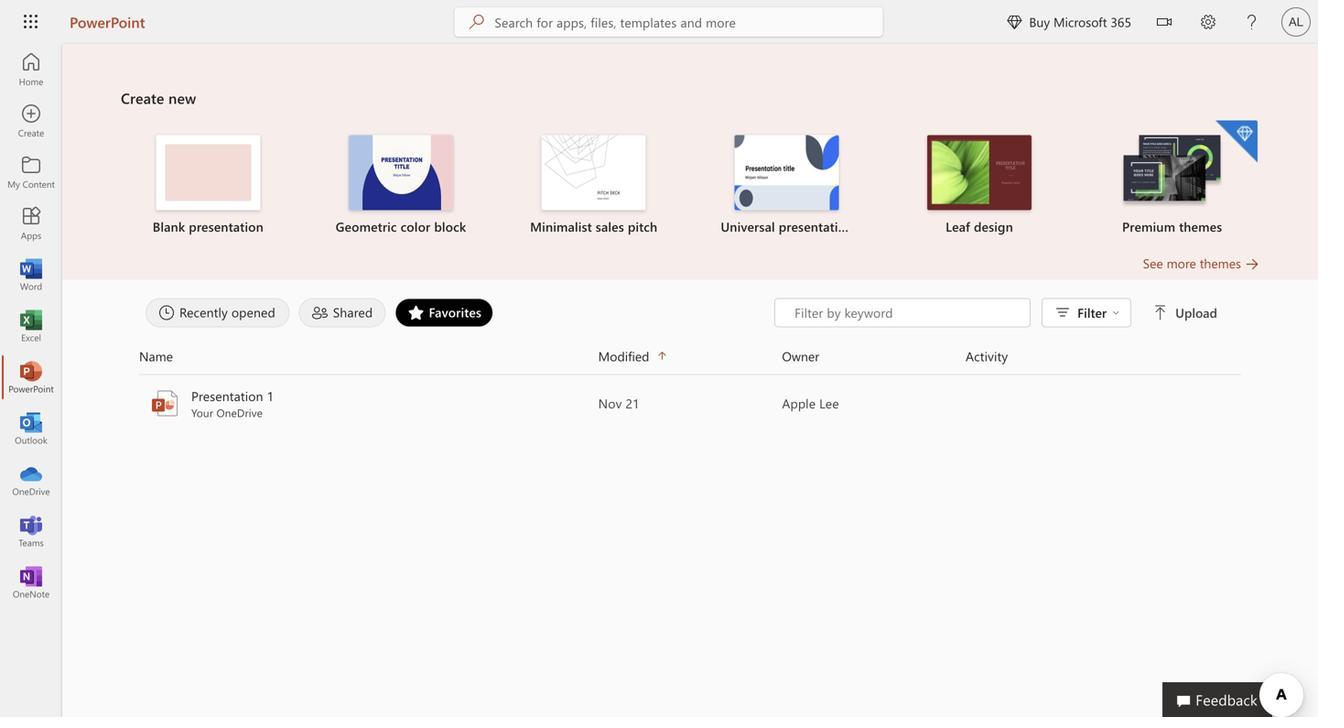 Task type: describe. For each thing, give the bounding box(es) containing it.
premium themes image
[[1121, 135, 1225, 209]]

leaf
[[946, 218, 971, 235]]

displaying 1 out of 12 files. status
[[775, 298, 1222, 327]]

opened
[[232, 304, 276, 321]]

 upload
[[1154, 304, 1218, 321]]

blank presentation
[[153, 218, 264, 235]]

pitch
[[628, 218, 658, 235]]

shared tab
[[295, 298, 391, 327]]

color
[[401, 218, 431, 235]]

themes inside 'premium themes' element
[[1180, 218, 1223, 235]]

name
[[139, 348, 173, 365]]

none search field inside powerpoint banner
[[455, 7, 883, 37]]

new
[[169, 88, 196, 108]]

recently opened element
[[146, 298, 290, 327]]

Filter by keyword text field
[[793, 304, 1021, 322]]

universal
[[721, 218, 776, 235]]

apple lee
[[782, 395, 840, 412]]

see more themes button
[[1144, 254, 1260, 272]]

apple
[[782, 395, 816, 412]]

universal presentation image
[[735, 135, 839, 210]]

more
[[1167, 255, 1197, 272]]

word image
[[22, 266, 40, 284]]

buy
[[1030, 13, 1051, 30]]

onedrive
[[217, 405, 263, 420]]

geometric color block image
[[349, 135, 453, 210]]

filter
[[1078, 304, 1107, 321]]

universal presentation element
[[702, 135, 873, 236]]

nov
[[599, 395, 622, 412]]

activity, column 4 of 4 column header
[[966, 346, 1242, 367]]

21
[[626, 395, 640, 412]]

minimalist sales pitch
[[530, 218, 658, 235]]

excel image
[[22, 317, 40, 335]]

feedback
[[1196, 690, 1258, 709]]

minimalist sales pitch image
[[542, 135, 646, 210]]

microsoft
[[1054, 13, 1108, 30]]

onenote image
[[22, 573, 40, 592]]

geometric color block element
[[316, 135, 487, 236]]

see
[[1144, 255, 1164, 272]]

home image
[[22, 60, 40, 79]]

create
[[121, 88, 164, 108]]

presentation for blank presentation
[[189, 218, 264, 235]]

my content image
[[22, 163, 40, 181]]

modified
[[599, 348, 650, 365]]

owner button
[[782, 346, 966, 367]]

powerpoint image
[[22, 368, 40, 387]]

al button
[[1275, 0, 1319, 44]]

premium themes element
[[1087, 120, 1258, 236]]

create image
[[22, 112, 40, 130]]

 buy microsoft 365
[[1008, 13, 1132, 30]]

leaf design image
[[928, 135, 1032, 210]]

create new
[[121, 88, 196, 108]]


[[1154, 305, 1169, 320]]

geometric color block
[[336, 218, 466, 235]]


[[1113, 309, 1120, 316]]

blank presentation element
[[123, 135, 294, 236]]

upload
[[1176, 304, 1218, 321]]

presentation 1 your onedrive
[[191, 387, 274, 420]]

owner
[[782, 348, 820, 365]]

sales
[[596, 218, 625, 235]]

shared element
[[299, 298, 386, 327]]



Task type: vqa. For each thing, say whether or not it's contained in the screenshot.
the
no



Task type: locate. For each thing, give the bounding box(es) containing it.
recently
[[180, 304, 228, 321]]

filter 
[[1078, 304, 1120, 321]]

premium templates diamond image
[[1216, 120, 1258, 163]]

leaf design element
[[895, 135, 1065, 236]]

modified button
[[599, 346, 782, 367]]

365
[[1111, 13, 1132, 30]]

1
[[267, 387, 274, 404]]

leaf design
[[946, 218, 1014, 235]]

teams image
[[22, 522, 40, 540]]

see more themes
[[1144, 255, 1242, 272]]

minimalist
[[530, 218, 592, 235]]

row containing name
[[139, 346, 1242, 375]]

0 horizontal spatial presentation
[[189, 218, 264, 235]]

list inside create new main content
[[121, 119, 1260, 254]]

your
[[191, 405, 213, 420]]

al
[[1290, 15, 1304, 29]]

row inside create new main content
[[139, 346, 1242, 375]]

favorites tab
[[391, 298, 498, 327]]

universal presentation
[[721, 218, 854, 235]]

recently opened
[[180, 304, 276, 321]]

presentation right blank
[[189, 218, 264, 235]]

0 vertical spatial themes
[[1180, 218, 1223, 235]]

tab list
[[141, 298, 775, 327]]

list
[[121, 119, 1260, 254]]

nov 21
[[599, 395, 640, 412]]

name button
[[139, 346, 599, 367]]

outlook image
[[22, 419, 40, 438]]

None search field
[[455, 7, 883, 37]]

apps image
[[22, 214, 40, 233]]

1 vertical spatial themes
[[1200, 255, 1242, 272]]

favorites element
[[395, 298, 494, 327]]

activity
[[966, 348, 1009, 365]]

minimalist sales pitch element
[[509, 135, 680, 236]]

geometric
[[336, 218, 397, 235]]

premium
[[1123, 218, 1176, 235]]

1 horizontal spatial presentation
[[779, 218, 854, 235]]

presentation for universal presentation
[[779, 218, 854, 235]]

recently opened tab
[[141, 298, 295, 327]]

themes
[[1180, 218, 1223, 235], [1200, 255, 1242, 272]]

themes right more
[[1200, 255, 1242, 272]]

powerpoint
[[70, 12, 145, 32]]

design
[[974, 218, 1014, 235]]

create new main content
[[62, 44, 1319, 428]]

1 presentation from the left
[[189, 218, 264, 235]]

lee
[[820, 395, 840, 412]]

 button
[[1143, 0, 1187, 47]]

onedrive image
[[22, 471, 40, 489]]

row
[[139, 346, 1242, 375]]

favorites
[[429, 304, 482, 321]]

2 presentation from the left
[[779, 218, 854, 235]]

presentation
[[189, 218, 264, 235], [779, 218, 854, 235]]

block
[[434, 218, 466, 235]]

shared
[[333, 304, 373, 321]]

Search box. Suggestions appear as you type. search field
[[495, 7, 883, 37]]

list containing blank presentation
[[121, 119, 1260, 254]]

feedback button
[[1163, 682, 1273, 717]]

themes up see more themes button
[[1180, 218, 1223, 235]]

blank
[[153, 218, 185, 235]]

tab list containing recently opened
[[141, 298, 775, 327]]

navigation
[[0, 44, 62, 608]]


[[1158, 15, 1172, 29]]

tab list inside create new main content
[[141, 298, 775, 327]]

themes inside see more themes button
[[1200, 255, 1242, 272]]

powerpoint image
[[150, 389, 180, 418]]

name presentation 1 cell
[[139, 387, 599, 420]]


[[1008, 15, 1022, 29]]

powerpoint banner
[[0, 0, 1319, 47]]

presentation down universal presentation image
[[779, 218, 854, 235]]

presentation
[[191, 387, 263, 404]]

premium themes
[[1123, 218, 1223, 235]]



